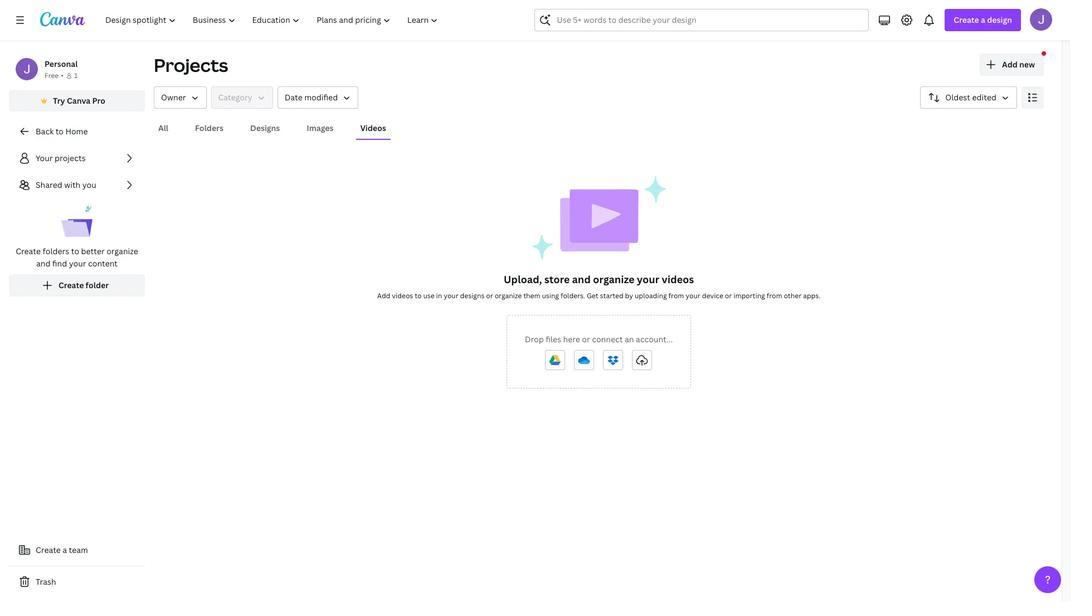 Task type: vqa. For each thing, say whether or not it's contained in the screenshot.
Video link
no



Task type: describe. For each thing, give the bounding box(es) containing it.
an
[[625, 334, 634, 345]]

them
[[524, 291, 541, 301]]

to inside back to home "link"
[[56, 126, 64, 137]]

apps.
[[804, 291, 821, 301]]

here
[[563, 334, 580, 345]]

0 vertical spatial videos
[[662, 273, 694, 286]]

1 horizontal spatial or
[[582, 334, 590, 345]]

back to home
[[36, 126, 88, 137]]

upload,
[[504, 273, 542, 286]]

connect
[[592, 334, 623, 345]]

device
[[702, 291, 724, 301]]

content
[[88, 258, 118, 269]]

upload, store and organize your videos add videos to use in your designs or organize them using folders. get started by uploading from your device or importing from other apps.
[[377, 273, 821, 301]]

create folder button
[[9, 274, 145, 297]]

projects
[[154, 53, 228, 77]]

create folders to better organize and find your content
[[16, 246, 138, 269]]

to inside the upload, store and organize your videos add videos to use in your designs or organize them using folders. get started by uploading from your device or importing from other apps.
[[415, 291, 422, 301]]

all
[[158, 123, 168, 133]]

try
[[53, 95, 65, 106]]

videos
[[361, 123, 386, 133]]

uploading
[[635, 291, 667, 301]]

shared with you link
[[9, 174, 145, 196]]

your left device
[[686, 291, 701, 301]]

free •
[[45, 71, 64, 80]]

trash
[[36, 577, 56, 587]]

your projects
[[36, 153, 86, 163]]

top level navigation element
[[98, 9, 448, 31]]

by
[[625, 291, 634, 301]]

list containing your projects
[[9, 147, 145, 297]]

add new
[[1003, 59, 1036, 70]]

your right in
[[444, 291, 459, 301]]

Date modified button
[[278, 86, 359, 109]]

team
[[69, 545, 88, 555]]

design
[[988, 14, 1013, 25]]

date
[[285, 92, 303, 103]]

2 horizontal spatial organize
[[593, 273, 635, 286]]

category
[[218, 92, 252, 103]]

0 horizontal spatial or
[[486, 291, 493, 301]]

better
[[81, 246, 105, 257]]

organize inside create folders to better organize and find your content
[[107, 246, 138, 257]]

add inside the upload, store and organize your videos add videos to use in your designs or organize them using folders. get started by uploading from your device or importing from other apps.
[[377, 291, 391, 301]]

owner
[[161, 92, 186, 103]]

in
[[436, 291, 442, 301]]

projects
[[55, 153, 86, 163]]

2 from from the left
[[767, 291, 783, 301]]

folders
[[43, 246, 69, 257]]

2 vertical spatial organize
[[495, 291, 522, 301]]

store
[[545, 273, 570, 286]]

add inside dropdown button
[[1003, 59, 1018, 70]]

images button
[[302, 118, 338, 139]]

shared
[[36, 180, 62, 190]]

find
[[52, 258, 67, 269]]

add new button
[[980, 54, 1045, 76]]

folders.
[[561, 291, 586, 301]]

your inside create folders to better organize and find your content
[[69, 258, 86, 269]]

1
[[74, 71, 78, 80]]

drop files here or connect an account...
[[525, 334, 673, 345]]

new
[[1020, 59, 1036, 70]]

folder
[[86, 280, 109, 291]]

with
[[64, 180, 80, 190]]

and inside the upload, store and organize your videos add videos to use in your designs or organize them using folders. get started by uploading from your device or importing from other apps.
[[573, 273, 591, 286]]

you
[[82, 180, 96, 190]]

create folder
[[59, 280, 109, 291]]

Category button
[[211, 86, 273, 109]]

1 from from the left
[[669, 291, 684, 301]]

try canva pro button
[[9, 90, 145, 112]]

to inside create folders to better organize and find your content
[[71, 246, 79, 257]]

create a design
[[954, 14, 1013, 25]]

using
[[542, 291, 559, 301]]

create a team
[[36, 545, 88, 555]]

your up "uploading"
[[637, 273, 660, 286]]



Task type: locate. For each thing, give the bounding box(es) containing it.
importing
[[734, 291, 766, 301]]

a for design
[[982, 14, 986, 25]]

a
[[982, 14, 986, 25], [63, 545, 67, 555]]

back
[[36, 126, 54, 137]]

personal
[[45, 59, 78, 69]]

videos up "uploading"
[[662, 273, 694, 286]]

or right "designs"
[[486, 291, 493, 301]]

images
[[307, 123, 334, 133]]

•
[[61, 71, 64, 80]]

create for create folder
[[59, 280, 84, 291]]

create left the design
[[954, 14, 980, 25]]

trash link
[[9, 571, 145, 593]]

create inside dropdown button
[[954, 14, 980, 25]]

None search field
[[535, 9, 870, 31]]

organize up started
[[593, 273, 635, 286]]

your
[[69, 258, 86, 269], [637, 273, 660, 286], [444, 291, 459, 301], [686, 291, 701, 301]]

1 horizontal spatial from
[[767, 291, 783, 301]]

create a team button
[[9, 539, 145, 562]]

folders button
[[191, 118, 228, 139]]

designs button
[[246, 118, 285, 139]]

pro
[[92, 95, 105, 106]]

1 vertical spatial to
[[71, 246, 79, 257]]

files
[[546, 334, 562, 345]]

account...
[[636, 334, 673, 345]]

create a design button
[[945, 9, 1022, 31]]

1 vertical spatial organize
[[593, 273, 635, 286]]

get
[[587, 291, 599, 301]]

designs
[[460, 291, 485, 301]]

canva
[[67, 95, 90, 106]]

modified
[[305, 92, 338, 103]]

create for create folders to better organize and find your content
[[16, 246, 41, 257]]

1 horizontal spatial a
[[982, 14, 986, 25]]

0 vertical spatial to
[[56, 126, 64, 137]]

add left use
[[377, 291, 391, 301]]

edited
[[973, 92, 997, 103]]

started
[[600, 291, 624, 301]]

or right here
[[582, 334, 590, 345]]

add left new
[[1003, 59, 1018, 70]]

to right back
[[56, 126, 64, 137]]

2 horizontal spatial to
[[415, 291, 422, 301]]

shared with you
[[36, 180, 96, 190]]

add
[[1003, 59, 1018, 70], [377, 291, 391, 301]]

a left the design
[[982, 14, 986, 25]]

create inside "button"
[[36, 545, 61, 555]]

or
[[486, 291, 493, 301], [725, 291, 732, 301], [582, 334, 590, 345]]

a left team
[[63, 545, 67, 555]]

organize up content
[[107, 246, 138, 257]]

create down find at top
[[59, 280, 84, 291]]

0 vertical spatial and
[[36, 258, 50, 269]]

1 horizontal spatial videos
[[662, 273, 694, 286]]

to left 'better'
[[71, 246, 79, 257]]

a inside "button"
[[63, 545, 67, 555]]

drop
[[525, 334, 544, 345]]

1 vertical spatial a
[[63, 545, 67, 555]]

create left folders
[[16, 246, 41, 257]]

1 horizontal spatial and
[[573, 273, 591, 286]]

Sort by button
[[921, 86, 1018, 109]]

date modified
[[285, 92, 338, 103]]

home
[[65, 126, 88, 137]]

free
[[45, 71, 59, 80]]

to
[[56, 126, 64, 137], [71, 246, 79, 257], [415, 291, 422, 301]]

your
[[36, 153, 53, 163]]

videos button
[[356, 118, 391, 139]]

videos
[[662, 273, 694, 286], [392, 291, 413, 301]]

2 vertical spatial to
[[415, 291, 422, 301]]

organize
[[107, 246, 138, 257], [593, 273, 635, 286], [495, 291, 522, 301]]

Owner button
[[154, 86, 207, 109]]

from
[[669, 291, 684, 301], [767, 291, 783, 301]]

create
[[954, 14, 980, 25], [16, 246, 41, 257], [59, 280, 84, 291], [36, 545, 61, 555]]

0 horizontal spatial add
[[377, 291, 391, 301]]

create for create a design
[[954, 14, 980, 25]]

0 horizontal spatial organize
[[107, 246, 138, 257]]

0 horizontal spatial a
[[63, 545, 67, 555]]

a for team
[[63, 545, 67, 555]]

create for create a team
[[36, 545, 61, 555]]

back to home link
[[9, 120, 145, 143]]

videos left use
[[392, 291, 413, 301]]

and
[[36, 258, 50, 269], [573, 273, 591, 286]]

0 vertical spatial add
[[1003, 59, 1018, 70]]

0 vertical spatial a
[[982, 14, 986, 25]]

0 horizontal spatial and
[[36, 258, 50, 269]]

try canva pro
[[53, 95, 105, 106]]

0 horizontal spatial videos
[[392, 291, 413, 301]]

Search search field
[[557, 9, 847, 31]]

1 vertical spatial add
[[377, 291, 391, 301]]

0 horizontal spatial from
[[669, 291, 684, 301]]

jacob simon image
[[1031, 8, 1053, 31]]

oldest edited
[[946, 92, 997, 103]]

other
[[784, 291, 802, 301]]

create inside create folders to better organize and find your content
[[16, 246, 41, 257]]

a inside dropdown button
[[982, 14, 986, 25]]

from right "uploading"
[[669, 291, 684, 301]]

1 vertical spatial videos
[[392, 291, 413, 301]]

1 horizontal spatial organize
[[495, 291, 522, 301]]

and up folders.
[[573, 273, 591, 286]]

1 horizontal spatial add
[[1003, 59, 1018, 70]]

2 horizontal spatial or
[[725, 291, 732, 301]]

all button
[[154, 118, 173, 139]]

and inside create folders to better organize and find your content
[[36, 258, 50, 269]]

oldest
[[946, 92, 971, 103]]

designs
[[250, 123, 280, 133]]

to left use
[[415, 291, 422, 301]]

or right device
[[725, 291, 732, 301]]

your projects link
[[9, 147, 145, 170]]

use
[[424, 291, 435, 301]]

0 vertical spatial organize
[[107, 246, 138, 257]]

1 vertical spatial and
[[573, 273, 591, 286]]

folders
[[195, 123, 224, 133]]

create left team
[[36, 545, 61, 555]]

list
[[9, 147, 145, 297]]

from left other
[[767, 291, 783, 301]]

your right find at top
[[69, 258, 86, 269]]

and left find at top
[[36, 258, 50, 269]]

0 horizontal spatial to
[[56, 126, 64, 137]]

organize down upload,
[[495, 291, 522, 301]]

1 horizontal spatial to
[[71, 246, 79, 257]]

create inside button
[[59, 280, 84, 291]]



